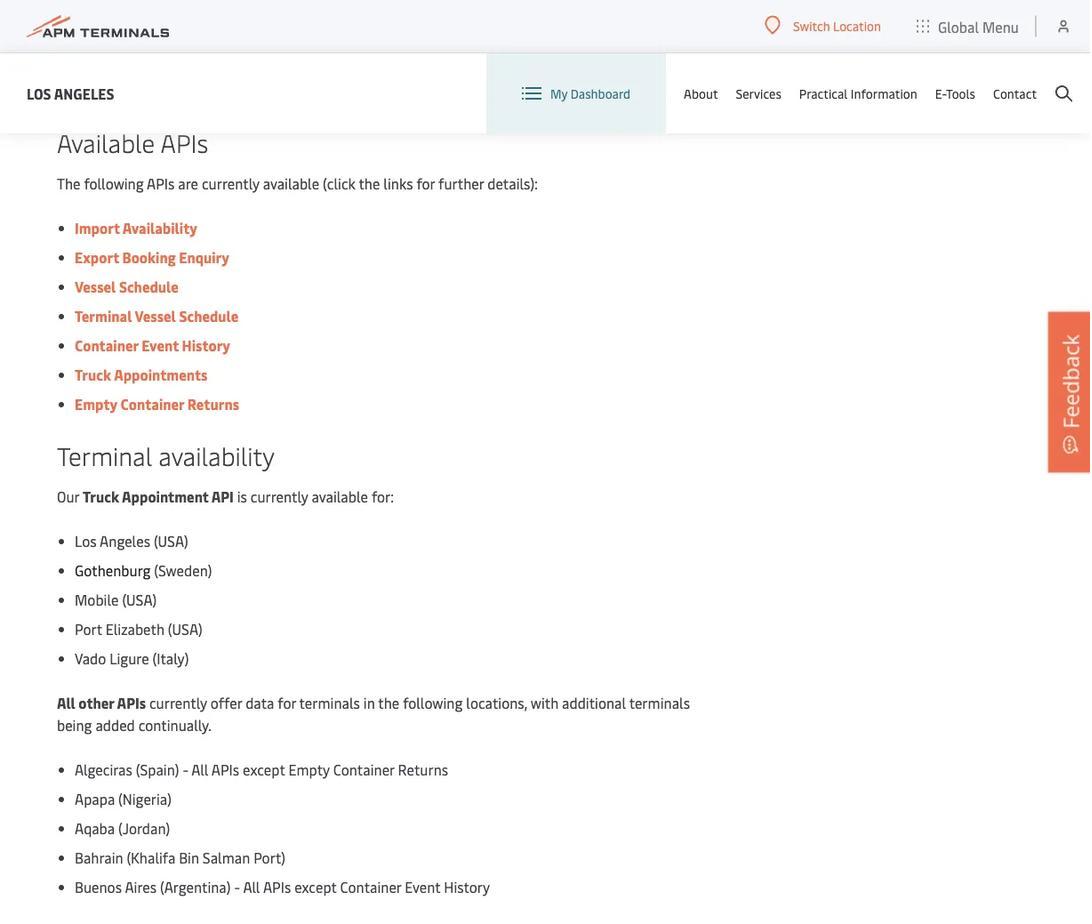 Task type: describe. For each thing, give the bounding box(es) containing it.
empty container returns
[[75, 395, 239, 414]]

export
[[75, 248, 119, 267]]

1 vertical spatial truck
[[83, 487, 119, 506]]

information
[[495, 59, 571, 78]]

about button
[[684, 53, 718, 133]]

dashboard
[[571, 85, 631, 102]]

locations,
[[466, 694, 528, 713]]

supply
[[75, 82, 116, 101]]

data inside currently offer data for terminals in the following locations, with additional terminals being added continually.
[[246, 694, 274, 713]]

mobile (usa)
[[75, 591, 157, 610]]

availability
[[123, 219, 198, 238]]

terminal vessel schedule
[[75, 307, 239, 326]]

terminal vessel schedule link
[[75, 307, 239, 326]]

1 horizontal spatial for
[[417, 174, 435, 193]]

0 vertical spatial vessel
[[75, 277, 116, 296]]

- for saving
[[154, 30, 159, 49]]

e-tools
[[936, 85, 976, 102]]

los angeles (usa)
[[75, 532, 188, 551]]

planning
[[138, 59, 194, 78]]

0 horizontal spatial event
[[142, 336, 179, 355]]

apis down offer
[[212, 760, 239, 780]]

most
[[386, 59, 418, 78]]

elizabeth
[[106, 620, 165, 639]]

api
[[211, 487, 234, 506]]

vado ligure (italy)
[[75, 649, 192, 668]]

in inside currently offer data for terminals in the following locations, with additional terminals being added continually.
[[364, 694, 375, 713]]

los angeles link
[[27, 82, 114, 105]]

available inside improved planning - guarantees you're using the most up-to-date information available in the supply chain
[[574, 59, 631, 78]]

our
[[57, 487, 79, 506]]

- for planning
[[197, 59, 203, 78]]

my dashboard
[[551, 85, 631, 102]]

feedback button
[[1049, 312, 1091, 472]]

aires
[[125, 878, 157, 897]]

container event history
[[75, 336, 231, 355]]

menu
[[983, 17, 1020, 36]]

export booking enquiry
[[75, 248, 230, 267]]

are
[[178, 174, 198, 193]]

services button
[[736, 53, 782, 133]]

the inside currently offer data for terminals in the following locations, with additional terminals being added continually.
[[378, 694, 400, 713]]

available apis
[[57, 125, 208, 159]]

apis left are
[[147, 174, 175, 193]]

chain
[[120, 82, 154, 101]]

switch location
[[794, 17, 882, 34]]

e-
[[936, 85, 947, 102]]

further
[[439, 174, 484, 193]]

truck appointments
[[75, 365, 208, 385]]

export booking enquiry link
[[75, 248, 230, 267]]

for:
[[372, 487, 394, 506]]

gothenburg (sweden)
[[75, 561, 212, 580]]

1 vertical spatial currently
[[251, 487, 308, 506]]

salman
[[203, 849, 250, 868]]

my
[[551, 85, 568, 102]]

vado
[[75, 649, 106, 668]]

- for (spain)
[[183, 760, 189, 780]]

port)
[[254, 849, 286, 868]]

port elizabeth (usa)
[[75, 620, 203, 639]]

angeles for los angeles (usa)
[[100, 532, 150, 551]]

0 horizontal spatial returns
[[188, 395, 239, 414]]

time
[[75, 30, 106, 49]]

port
[[75, 620, 102, 639]]

improved planning - guarantees you're using the most up-to-date information available in the supply chain
[[75, 59, 670, 101]]

currently offer data for terminals in the following locations, with additional terminals being added continually.
[[57, 694, 690, 735]]

available
[[57, 125, 155, 159]]

is
[[237, 487, 247, 506]]

services
[[736, 85, 782, 102]]

appointment
[[122, 487, 209, 506]]

with inside currently offer data for terminals in the following locations, with additional terminals being added continually.
[[531, 694, 559, 713]]

feedback
[[1056, 334, 1085, 429]]

location
[[834, 17, 882, 34]]

using
[[324, 59, 358, 78]]

import availability link
[[75, 219, 198, 238]]

1 vertical spatial schedule
[[179, 307, 239, 326]]

the following apis are currently available (click the links for further details):
[[57, 174, 538, 193]]

enquiry
[[179, 248, 230, 267]]

0 vertical spatial schedule
[[119, 277, 179, 296]]

0 horizontal spatial history
[[182, 336, 231, 355]]

switch location button
[[765, 16, 882, 35]]

1 vertical spatial event
[[405, 878, 441, 897]]

1 vertical spatial available
[[263, 174, 320, 193]]

information
[[851, 85, 918, 102]]

0 vertical spatial following
[[84, 174, 144, 193]]

ligure
[[110, 649, 149, 668]]

algeciras
[[75, 760, 132, 780]]

switch
[[794, 17, 831, 34]]

improved
[[75, 59, 135, 78]]

the
[[57, 174, 81, 193]]

1 horizontal spatial vessel
[[135, 307, 176, 326]]

los angeles
[[27, 84, 114, 103]]

up-
[[422, 59, 443, 78]]

guarantees
[[207, 59, 278, 78]]

additional
[[562, 694, 626, 713]]



Task type: vqa. For each thing, say whether or not it's contained in the screenshot.
have
no



Task type: locate. For each thing, give the bounding box(es) containing it.
truck appointments link
[[75, 365, 208, 385]]

0 vertical spatial history
[[182, 336, 231, 355]]

all other apis
[[57, 694, 146, 713]]

1 vertical spatial (usa)
[[122, 591, 157, 610]]

0 vertical spatial currently
[[202, 174, 260, 193]]

following
[[84, 174, 144, 193], [403, 694, 463, 713]]

with left no
[[449, 30, 476, 49]]

0 horizontal spatial except
[[243, 760, 285, 780]]

global
[[939, 17, 980, 36]]

all up being
[[57, 694, 75, 713]]

handled
[[394, 30, 445, 49]]

- down salman
[[234, 878, 240, 897]]

angeles
[[54, 84, 114, 103], [100, 532, 150, 551]]

(usa) up (sweden)
[[154, 532, 188, 551]]

terminal up our
[[57, 438, 152, 472]]

0 vertical spatial angeles
[[54, 84, 114, 103]]

about
[[684, 85, 718, 102]]

1 vertical spatial following
[[403, 694, 463, 713]]

available
[[574, 59, 631, 78], [263, 174, 320, 193], [312, 487, 368, 506]]

the
[[361, 59, 382, 78], [649, 59, 670, 78], [359, 174, 380, 193], [378, 694, 400, 713]]

following down 'available'
[[84, 174, 144, 193]]

returns down currently offer data for terminals in the following locations, with additional terminals being added continually.
[[398, 760, 449, 780]]

0 vertical spatial except
[[243, 760, 285, 780]]

all down port)
[[243, 878, 260, 897]]

- right saving
[[154, 30, 159, 49]]

1 horizontal spatial following
[[403, 694, 463, 713]]

be
[[374, 30, 390, 49]]

my dashboard button
[[522, 53, 631, 133]]

0 vertical spatial truck
[[75, 365, 111, 385]]

(sweden)
[[154, 561, 212, 580]]

continually.
[[138, 716, 212, 735]]

currently
[[202, 174, 260, 193], [251, 487, 308, 506], [149, 694, 207, 713]]

apapa (nigeria)
[[75, 790, 172, 809]]

(usa)
[[154, 532, 188, 551], [122, 591, 157, 610], [168, 620, 203, 639]]

global menu button
[[899, 0, 1037, 53]]

offer
[[211, 694, 242, 713]]

1 vertical spatial all
[[243, 878, 260, 897]]

time saving - enables large volumes of data to be handled with no manual intervention
[[75, 30, 629, 49]]

2 vertical spatial currently
[[149, 694, 207, 713]]

bahrain
[[75, 849, 123, 868]]

1 horizontal spatial with
[[531, 694, 559, 713]]

(click
[[323, 174, 356, 193]]

- right (spain)
[[183, 760, 189, 780]]

0 vertical spatial empty
[[75, 395, 117, 414]]

import availability
[[75, 219, 198, 238]]

1 vertical spatial with
[[531, 694, 559, 713]]

algeciras (spain) - all apis except empty container returns
[[75, 760, 449, 780]]

date
[[463, 59, 491, 78]]

1 vertical spatial returns
[[398, 760, 449, 780]]

1 vertical spatial empty
[[289, 760, 330, 780]]

with right locations,
[[531, 694, 559, 713]]

terminal
[[75, 307, 132, 326], [57, 438, 152, 472]]

being
[[57, 716, 92, 735]]

0 vertical spatial (usa)
[[154, 532, 188, 551]]

empty down 'truck appointments'
[[75, 395, 117, 414]]

(khalifa
[[127, 849, 176, 868]]

bin
[[179, 849, 199, 868]]

0 horizontal spatial following
[[84, 174, 144, 193]]

1 horizontal spatial los
[[75, 532, 97, 551]]

1 vertical spatial in
[[364, 694, 375, 713]]

- inside improved planning - guarantees you're using the most up-to-date information available in the supply chain
[[197, 59, 203, 78]]

1 horizontal spatial empty
[[289, 760, 330, 780]]

- down enables
[[197, 59, 203, 78]]

(spain)
[[136, 760, 179, 780]]

1 horizontal spatial terminals
[[630, 694, 690, 713]]

data left to
[[326, 30, 354, 49]]

truck right our
[[83, 487, 119, 506]]

1 vertical spatial angeles
[[100, 532, 150, 551]]

schedule down booking
[[119, 277, 179, 296]]

1 vertical spatial for
[[278, 694, 296, 713]]

0 vertical spatial returns
[[188, 395, 239, 414]]

added
[[96, 716, 135, 735]]

buenos
[[75, 878, 122, 897]]

1 vertical spatial data
[[246, 694, 274, 713]]

1 vertical spatial vessel
[[135, 307, 176, 326]]

terminal for terminal vessel schedule
[[75, 307, 132, 326]]

schedule down enquiry
[[179, 307, 239, 326]]

1 horizontal spatial returns
[[398, 760, 449, 780]]

volumes
[[251, 30, 305, 49]]

los up gothenburg
[[75, 532, 97, 551]]

history
[[182, 336, 231, 355], [444, 878, 490, 897]]

0 horizontal spatial all
[[57, 694, 75, 713]]

(italy)
[[153, 649, 189, 668]]

(usa) up (italy)
[[168, 620, 203, 639]]

truck down container event history link
[[75, 365, 111, 385]]

2 terminals from the left
[[630, 694, 690, 713]]

angeles up gothenburg
[[100, 532, 150, 551]]

for right offer
[[278, 694, 296, 713]]

terminal for terminal availability
[[57, 438, 152, 472]]

apis up added
[[117, 694, 146, 713]]

0 horizontal spatial with
[[449, 30, 476, 49]]

terminal down vessel schedule link at the top left
[[75, 307, 132, 326]]

-
[[154, 30, 159, 49], [197, 59, 203, 78], [183, 760, 189, 780], [234, 878, 240, 897]]

bahrain (khalifa bin salman port)
[[75, 849, 286, 868]]

our truck appointment api is currently available for:
[[57, 487, 394, 506]]

data right offer
[[246, 694, 274, 713]]

angeles down the improved
[[54, 84, 114, 103]]

1 vertical spatial history
[[444, 878, 490, 897]]

0 vertical spatial in
[[634, 59, 645, 78]]

currently right are
[[202, 174, 260, 193]]

los left supply
[[27, 84, 51, 103]]

available left the for:
[[312, 487, 368, 506]]

1 horizontal spatial event
[[405, 878, 441, 897]]

vessel schedule
[[75, 277, 179, 296]]

1 vertical spatial except
[[295, 878, 337, 897]]

vessel
[[75, 277, 116, 296], [135, 307, 176, 326]]

to-
[[443, 59, 463, 78]]

0 vertical spatial with
[[449, 30, 476, 49]]

intervention
[[551, 30, 629, 49]]

0 vertical spatial event
[[142, 336, 179, 355]]

los for los angeles
[[27, 84, 51, 103]]

0 vertical spatial for
[[417, 174, 435, 193]]

e-tools button
[[936, 53, 976, 133]]

los for los angeles (usa)
[[75, 532, 97, 551]]

currently inside currently offer data for terminals in the following locations, with additional terminals being added continually.
[[149, 694, 207, 713]]

contact button
[[994, 53, 1037, 133]]

empty container returns link
[[75, 395, 239, 414]]

for inside currently offer data for terminals in the following locations, with additional terminals being added continually.
[[278, 694, 296, 713]]

0 vertical spatial data
[[326, 30, 354, 49]]

currently up continually.
[[149, 694, 207, 713]]

container event history link
[[75, 336, 231, 355]]

1 horizontal spatial schedule
[[179, 307, 239, 326]]

0 horizontal spatial empty
[[75, 395, 117, 414]]

import
[[75, 219, 120, 238]]

1 horizontal spatial data
[[326, 30, 354, 49]]

0 horizontal spatial schedule
[[119, 277, 179, 296]]

no
[[480, 30, 496, 49]]

other
[[78, 694, 114, 713]]

apapa
[[75, 790, 115, 809]]

1 horizontal spatial all
[[243, 878, 260, 897]]

0 vertical spatial terminal
[[75, 307, 132, 326]]

availability
[[159, 438, 275, 472]]

practical information
[[800, 85, 918, 102]]

to
[[357, 30, 371, 49]]

for right links
[[417, 174, 435, 193]]

buenos aires (argentina) - all apis except container event history
[[75, 878, 490, 897]]

1 terminals from the left
[[299, 694, 360, 713]]

you're
[[281, 59, 320, 78]]

0 horizontal spatial data
[[246, 694, 274, 713]]

links
[[384, 174, 413, 193]]

empty down currently offer data for terminals in the following locations, with additional terminals being added continually.
[[289, 760, 330, 780]]

in inside improved planning - guarantees you're using the most up-to-date information available in the supply chain
[[634, 59, 645, 78]]

gothenburg
[[75, 561, 151, 580]]

large
[[216, 30, 248, 49]]

vessel up container event history link
[[135, 307, 176, 326]]

practical information button
[[800, 53, 918, 133]]

saving
[[110, 30, 150, 49]]

(usa) up port elizabeth (usa) on the left of page
[[122, 591, 157, 610]]

1 horizontal spatial in
[[634, 59, 645, 78]]

0 horizontal spatial los
[[27, 84, 51, 103]]

0 horizontal spatial for
[[278, 694, 296, 713]]

vessel down export
[[75, 277, 116, 296]]

apis up are
[[161, 125, 208, 159]]

1 horizontal spatial except
[[295, 878, 337, 897]]

(usa) for elizabeth
[[168, 620, 203, 639]]

apis down port)
[[263, 878, 291, 897]]

booking
[[122, 248, 176, 267]]

returns up availability
[[188, 395, 239, 414]]

0 vertical spatial available
[[574, 59, 631, 78]]

tools
[[947, 85, 976, 102]]

2 vertical spatial available
[[312, 487, 368, 506]]

available up dashboard
[[574, 59, 631, 78]]

angeles for los angeles
[[54, 84, 114, 103]]

vessel schedule link
[[75, 277, 179, 296]]

following inside currently offer data for terminals in the following locations, with additional terminals being added continually.
[[403, 694, 463, 713]]

contact
[[994, 85, 1037, 102]]

1 horizontal spatial history
[[444, 878, 490, 897]]

terminal availability
[[57, 438, 275, 472]]

following left locations,
[[403, 694, 463, 713]]

practical
[[800, 85, 848, 102]]

0 vertical spatial los
[[27, 84, 51, 103]]

terminals
[[299, 694, 360, 713], [630, 694, 690, 713]]

1 vertical spatial terminal
[[57, 438, 152, 472]]

currently right the is
[[251, 487, 308, 506]]

(usa) for angeles
[[154, 532, 188, 551]]

1 vertical spatial los
[[75, 532, 97, 551]]

0 vertical spatial all
[[57, 694, 75, 713]]

0 horizontal spatial terminals
[[299, 694, 360, 713]]

(nigeria)
[[118, 790, 172, 809]]

container
[[75, 336, 138, 355], [121, 395, 184, 414], [333, 760, 395, 780], [340, 878, 402, 897]]

0 horizontal spatial vessel
[[75, 277, 116, 296]]

of
[[308, 30, 322, 49]]

available left (click
[[263, 174, 320, 193]]

0 horizontal spatial in
[[364, 694, 375, 713]]

los
[[27, 84, 51, 103], [75, 532, 97, 551]]

2 vertical spatial (usa)
[[168, 620, 203, 639]]



